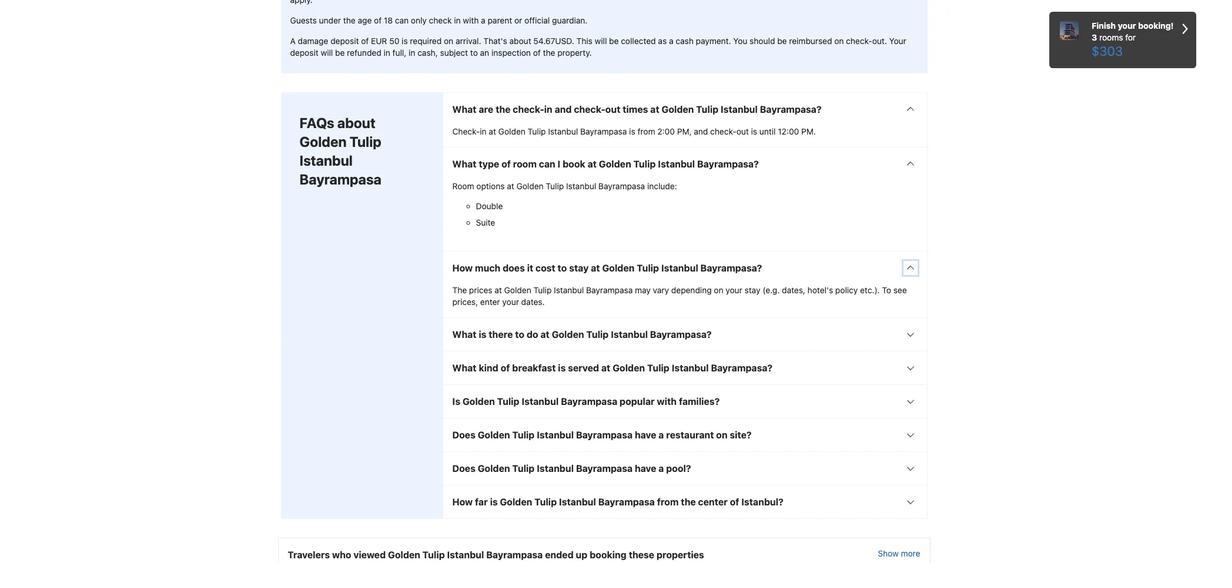 Task type: vqa. For each thing, say whether or not it's contained in the screenshot.
the the inside the What are the check-in and check-out times at Golden Tulip Istanbul Bayrampasa? DROPDOWN BUTTON
yes



Task type: locate. For each thing, give the bounding box(es) containing it.
1 horizontal spatial can
[[539, 159, 555, 169]]

a left restaurant
[[659, 430, 664, 440]]

do
[[527, 329, 538, 340]]

is inside what is there to do at golden tulip istanbul bayrampasa? "dropdown button"
[[479, 329, 486, 340]]

with right popular
[[657, 396, 677, 407]]

bayrampasa
[[580, 126, 627, 136], [300, 171, 381, 187], [598, 181, 645, 191], [586, 285, 633, 295], [561, 396, 617, 407], [576, 430, 633, 440], [576, 463, 633, 474], [598, 497, 655, 507], [486, 550, 543, 560]]

0 horizontal spatial about
[[337, 114, 376, 131]]

0 vertical spatial from
[[638, 126, 655, 136]]

1 how from the top
[[452, 263, 473, 273]]

golden inside faqs about golden tulip istanbul bayrampasa
[[300, 133, 347, 150]]

0 horizontal spatial stay
[[569, 263, 589, 273]]

from
[[638, 126, 655, 136], [657, 497, 679, 507]]

2 horizontal spatial be
[[777, 36, 787, 46]]

is left there
[[479, 329, 486, 340]]

2 does from the top
[[452, 463, 475, 474]]

0 vertical spatial and
[[555, 104, 572, 114]]

is golden tulip istanbul bayrampasa popular with families?
[[452, 396, 720, 407]]

of up refunded
[[361, 36, 369, 46]]

can right the 18
[[395, 15, 409, 25]]

1 have from the top
[[635, 430, 656, 440]]

property.
[[557, 48, 592, 58]]

0 vertical spatial does
[[452, 430, 475, 440]]

suite
[[476, 217, 495, 227]]

have for pool?
[[635, 463, 656, 474]]

1 vertical spatial does
[[452, 463, 475, 474]]

is right the far
[[490, 497, 498, 507]]

damage
[[298, 36, 328, 46]]

and up i
[[555, 104, 572, 114]]

booking!
[[1138, 21, 1174, 31]]

0 horizontal spatial out
[[605, 104, 620, 114]]

will down damage
[[321, 48, 333, 58]]

what for what type of room can i book at golden tulip istanbul bayrampasa?
[[452, 159, 477, 169]]

how up the
[[452, 263, 473, 273]]

collected
[[621, 36, 656, 46]]

the
[[343, 15, 355, 25], [543, 48, 555, 58], [496, 104, 511, 114], [681, 497, 696, 507]]

book
[[563, 159, 585, 169]]

does for does golden tulip istanbul bayrampasa have a pool?
[[452, 463, 475, 474]]

your right enter
[[502, 297, 519, 307]]

1 what from the top
[[452, 104, 477, 114]]

1 horizontal spatial and
[[694, 126, 708, 136]]

be left refunded
[[335, 48, 345, 58]]

check- left your
[[846, 36, 872, 46]]

what for what are the check-in and check-out times at golden tulip istanbul bayrampasa?
[[452, 104, 477, 114]]

show more link
[[878, 548, 920, 562]]

1 vertical spatial about
[[337, 114, 376, 131]]

18
[[384, 15, 393, 25]]

deposit
[[331, 36, 359, 46], [290, 48, 318, 58]]

2 vertical spatial to
[[515, 329, 524, 340]]

does
[[452, 430, 475, 440], [452, 463, 475, 474]]

deposit up refunded
[[331, 36, 359, 46]]

1 vertical spatial have
[[635, 463, 656, 474]]

check-
[[846, 36, 872, 46], [513, 104, 544, 114], [574, 104, 605, 114], [710, 126, 736, 136]]

accordion control element
[[442, 92, 927, 519]]

the right are
[[496, 104, 511, 114]]

at right do
[[540, 329, 550, 340]]

0 vertical spatial out
[[605, 104, 620, 114]]

3 what from the top
[[452, 329, 477, 340]]

is left until
[[751, 126, 757, 136]]

2 have from the top
[[635, 463, 656, 474]]

2 what from the top
[[452, 159, 477, 169]]

refunded
[[347, 48, 381, 58]]

depending
[[671, 285, 712, 295]]

how
[[452, 263, 473, 273], [452, 497, 473, 507]]

at right the options
[[507, 181, 514, 191]]

on
[[444, 36, 453, 46], [834, 36, 844, 46], [714, 285, 723, 295], [716, 430, 728, 440]]

is inside a damage deposit of eur 50 is required on arrival. that's about 54.67usd. this will be collected as a cash payment. you should be reimbursed on check-out. your deposit will be refunded in full, in cash, subject to an inspection of the property.
[[402, 36, 408, 46]]

what up room
[[452, 159, 477, 169]]

bayrampasa? inside "dropdown button"
[[650, 329, 712, 340]]

istanbul?
[[741, 497, 783, 507]]

your inside finish your booking! 3 rooms for $303
[[1118, 21, 1136, 31]]

guests under the age of 18 can only check in with a parent or official guardian.
[[290, 15, 588, 25]]

0 horizontal spatial with
[[463, 15, 479, 25]]

for
[[1125, 32, 1136, 42]]

properties
[[657, 550, 704, 560]]

room
[[452, 181, 474, 191]]

or
[[514, 15, 522, 25]]

at up enter
[[495, 285, 502, 295]]

1 vertical spatial can
[[539, 159, 555, 169]]

on left site?
[[716, 430, 728, 440]]

bayrampasa inside the prices at golden tulip istanbul bayrampasa may vary depending on your stay (e.g. dates, hotel's policy etc.). to see prices, enter your dates.
[[586, 285, 633, 295]]

with up 'arrival.'
[[463, 15, 479, 25]]

there
[[489, 329, 513, 340]]

1 vertical spatial will
[[321, 48, 333, 58]]

to right cost
[[558, 263, 567, 273]]

50
[[389, 36, 399, 46]]

what is there to do at golden tulip istanbul bayrampasa? button
[[443, 318, 927, 351]]

at right book on the left of the page
[[588, 159, 597, 169]]

can
[[395, 15, 409, 25], [539, 159, 555, 169]]

a
[[290, 36, 296, 46]]

what
[[452, 104, 477, 114], [452, 159, 477, 169], [452, 329, 477, 340], [452, 363, 477, 373]]

0 vertical spatial will
[[595, 36, 607, 46]]

tulip
[[696, 104, 718, 114], [528, 126, 546, 136], [350, 133, 381, 150], [633, 159, 656, 169], [546, 181, 564, 191], [637, 263, 659, 273], [534, 285, 552, 295], [586, 329, 609, 340], [647, 363, 669, 373], [497, 396, 519, 407], [512, 430, 535, 440], [512, 463, 535, 474], [534, 497, 557, 507], [423, 550, 445, 560]]

2 how from the top
[[452, 497, 473, 507]]

rooms
[[1099, 32, 1123, 42]]

how much does it cost to stay at golden tulip istanbul bayrampasa?
[[452, 263, 762, 273]]

0 horizontal spatial and
[[555, 104, 572, 114]]

cash,
[[418, 48, 438, 58]]

0 horizontal spatial to
[[470, 48, 478, 58]]

0 vertical spatial how
[[452, 263, 473, 273]]

what left are
[[452, 104, 477, 114]]

out inside dropdown button
[[605, 104, 620, 114]]

stay
[[569, 263, 589, 273], [745, 285, 760, 295]]

1 horizontal spatial deposit
[[331, 36, 359, 46]]

golden
[[662, 104, 694, 114], [498, 126, 525, 136], [300, 133, 347, 150], [599, 159, 631, 169], [516, 181, 544, 191], [602, 263, 635, 273], [504, 285, 531, 295], [552, 329, 584, 340], [613, 363, 645, 373], [463, 396, 495, 407], [478, 430, 510, 440], [478, 463, 510, 474], [500, 497, 532, 507], [388, 550, 420, 560]]

0 vertical spatial with
[[463, 15, 479, 25]]

have left pool?
[[635, 463, 656, 474]]

is right 50
[[402, 36, 408, 46]]

until
[[759, 126, 776, 136]]

and
[[555, 104, 572, 114], [694, 126, 708, 136]]

to left an at the top of the page
[[470, 48, 478, 58]]

the
[[452, 285, 467, 295]]

1 vertical spatial from
[[657, 497, 679, 507]]

0 horizontal spatial deposit
[[290, 48, 318, 58]]

dates,
[[782, 285, 805, 295]]

on up subject
[[444, 36, 453, 46]]

1 does from the top
[[452, 430, 475, 440]]

in inside dropdown button
[[544, 104, 552, 114]]

times
[[623, 104, 648, 114]]

prices,
[[452, 297, 478, 307]]

have down popular
[[635, 430, 656, 440]]

what kind of breakfast is served at golden tulip istanbul bayrampasa?
[[452, 363, 772, 373]]

age
[[358, 15, 372, 25]]

payment.
[[696, 36, 731, 46]]

does up the far
[[452, 463, 475, 474]]

0 vertical spatial to
[[470, 48, 478, 58]]

check
[[429, 15, 452, 25]]

your up for
[[1118, 21, 1136, 31]]

1 horizontal spatial to
[[515, 329, 524, 340]]

a right as at the top of the page
[[669, 36, 673, 46]]

your left (e.g.
[[726, 285, 742, 295]]

on right depending
[[714, 285, 723, 295]]

the down '54.67usd.'
[[543, 48, 555, 58]]

does golden tulip istanbul bayrampasa have a restaurant on site?
[[452, 430, 752, 440]]

at right served
[[601, 363, 610, 373]]

0 horizontal spatial can
[[395, 15, 409, 25]]

with
[[463, 15, 479, 25], [657, 396, 677, 407]]

vary
[[653, 285, 669, 295]]

subject
[[440, 48, 468, 58]]

out left until
[[736, 126, 749, 136]]

1 vertical spatial how
[[452, 497, 473, 507]]

type
[[479, 159, 499, 169]]

about up inspection
[[509, 36, 531, 46]]

stay right cost
[[569, 263, 589, 273]]

what inside "dropdown button"
[[452, 329, 477, 340]]

to left do
[[515, 329, 524, 340]]

1 horizontal spatial about
[[509, 36, 531, 46]]

3
[[1092, 32, 1097, 42]]

and right '2:00 pm,'
[[694, 126, 708, 136]]

up
[[576, 550, 587, 560]]

does down is
[[452, 430, 475, 440]]

can left i
[[539, 159, 555, 169]]

popular
[[620, 396, 655, 407]]

0 horizontal spatial your
[[502, 297, 519, 307]]

be left collected
[[609, 36, 619, 46]]

on inside dropdown button
[[716, 430, 728, 440]]

stay inside the prices at golden tulip istanbul bayrampasa may vary depending on your stay (e.g. dates, hotel's policy etc.). to see prices, enter your dates.
[[745, 285, 760, 295]]

be
[[609, 36, 619, 46], [777, 36, 787, 46], [335, 48, 345, 58]]

out.
[[872, 36, 887, 46]]

at right times
[[650, 104, 659, 114]]

1 vertical spatial with
[[657, 396, 677, 407]]

breakfast
[[512, 363, 556, 373]]

is left served
[[558, 363, 566, 373]]

what left kind
[[452, 363, 477, 373]]

at right cost
[[591, 263, 600, 273]]

a inside a damage deposit of eur 50 is required on arrival. that's about 54.67usd. this will be collected as a cash payment. you should be reimbursed on check-out. your deposit will be refunded in full, in cash, subject to an inspection of the property.
[[669, 36, 673, 46]]

0 vertical spatial about
[[509, 36, 531, 46]]

0 horizontal spatial will
[[321, 48, 333, 58]]

0 vertical spatial stay
[[569, 263, 589, 273]]

to inside "dropdown button"
[[515, 329, 524, 340]]

a left 'parent'
[[481, 15, 485, 25]]

pool?
[[666, 463, 691, 474]]

1 horizontal spatial from
[[657, 497, 679, 507]]

1 vertical spatial to
[[558, 263, 567, 273]]

0 horizontal spatial from
[[638, 126, 655, 136]]

have
[[635, 430, 656, 440], [635, 463, 656, 474]]

does for does golden tulip istanbul bayrampasa have a restaurant on site?
[[452, 430, 475, 440]]

restaurant
[[666, 430, 714, 440]]

4 what from the top
[[452, 363, 477, 373]]

what for what kind of breakfast is served at golden tulip istanbul bayrampasa?
[[452, 363, 477, 373]]

center
[[698, 497, 728, 507]]

istanbul inside faqs about golden tulip istanbul bayrampasa
[[300, 152, 353, 169]]

much
[[475, 263, 500, 273]]

0 vertical spatial your
[[1118, 21, 1136, 31]]

deposit down damage
[[290, 48, 318, 58]]

tulip inside "dropdown button"
[[586, 329, 609, 340]]

is inside what kind of breakfast is served at golden tulip istanbul bayrampasa? dropdown button
[[558, 363, 566, 373]]

tulip inside the prices at golden tulip istanbul bayrampasa may vary depending on your stay (e.g. dates, hotel's policy etc.). to see prices, enter your dates.
[[534, 285, 552, 295]]

see
[[893, 285, 907, 295]]

0 vertical spatial have
[[635, 430, 656, 440]]

from down pool?
[[657, 497, 679, 507]]

from down what are the check-in and check-out times at golden tulip istanbul bayrampasa?
[[638, 126, 655, 136]]

2 horizontal spatial your
[[1118, 21, 1136, 31]]

faqs about golden tulip istanbul bayrampasa
[[300, 114, 381, 187]]

1 vertical spatial your
[[726, 285, 742, 295]]

1 vertical spatial out
[[736, 126, 749, 136]]

about right faqs
[[337, 114, 376, 131]]

out left times
[[605, 104, 620, 114]]

golden inside "dropdown button"
[[552, 329, 584, 340]]

what down 'prices,'
[[452, 329, 477, 340]]

in
[[454, 15, 461, 25], [384, 48, 390, 58], [409, 48, 415, 58], [544, 104, 552, 114], [480, 126, 487, 136]]

cash
[[676, 36, 694, 46]]

1 horizontal spatial with
[[657, 396, 677, 407]]

stay left (e.g.
[[745, 285, 760, 295]]

bayrampasa?
[[760, 104, 821, 114], [697, 159, 759, 169], [700, 263, 762, 273], [650, 329, 712, 340], [711, 363, 772, 373]]

how left the far
[[452, 497, 473, 507]]

at
[[650, 104, 659, 114], [489, 126, 496, 136], [588, 159, 597, 169], [507, 181, 514, 191], [591, 263, 600, 273], [495, 285, 502, 295], [540, 329, 550, 340], [601, 363, 610, 373]]

will right this
[[595, 36, 607, 46]]

0 vertical spatial can
[[395, 15, 409, 25]]

1 vertical spatial stay
[[745, 285, 760, 295]]

2 horizontal spatial to
[[558, 263, 567, 273]]

1 horizontal spatial stay
[[745, 285, 760, 295]]

check-
[[452, 126, 480, 136]]

be right should
[[777, 36, 787, 46]]

1 vertical spatial and
[[694, 126, 708, 136]]

check- right are
[[513, 104, 544, 114]]

and inside dropdown button
[[555, 104, 572, 114]]

at inside the prices at golden tulip istanbul bayrampasa may vary depending on your stay (e.g. dates, hotel's policy etc.). to see prices, enter your dates.
[[495, 285, 502, 295]]

what are the check-in and check-out times at golden tulip istanbul bayrampasa? button
[[443, 93, 927, 126]]

0 vertical spatial deposit
[[331, 36, 359, 46]]



Task type: describe. For each thing, give the bounding box(es) containing it.
hotel's
[[808, 285, 833, 295]]

from inside dropdown button
[[657, 497, 679, 507]]

of down '54.67usd.'
[[533, 48, 541, 58]]

does
[[503, 263, 525, 273]]

site?
[[730, 430, 752, 440]]

how for how far is golden tulip istanbul bayrampasa from the center of istanbul?
[[452, 497, 473, 507]]

an
[[480, 48, 489, 58]]

required
[[410, 36, 442, 46]]

only
[[411, 15, 427, 25]]

of right kind
[[501, 363, 510, 373]]

check-in at golden tulip istanbul bayrampasa is from 2:00 pm, and check-out is until 12:00 pm.
[[452, 126, 816, 136]]

what are the check-in and check-out times at golden tulip istanbul bayrampasa?
[[452, 104, 821, 114]]

more
[[901, 548, 920, 558]]

of left the 18
[[374, 15, 382, 25]]

of right center
[[730, 497, 739, 507]]

ended
[[545, 550, 574, 560]]

arrival.
[[456, 36, 481, 46]]

dates.
[[521, 297, 545, 307]]

2:00 pm,
[[657, 126, 692, 136]]

12:00 pm.
[[778, 126, 816, 136]]

room options at golden tulip istanbul bayrampasa include:
[[452, 181, 677, 191]]

official
[[524, 15, 550, 25]]

what for what is there to do at golden tulip istanbul bayrampasa?
[[452, 329, 477, 340]]

$303
[[1092, 44, 1123, 59]]

who
[[332, 550, 351, 560]]

this
[[576, 36, 592, 46]]

the inside a damage deposit of eur 50 is required on arrival. that's about 54.67usd. this will be collected as a cash payment. you should be reimbursed on check-out. your deposit will be refunded in full, in cash, subject to an inspection of the property.
[[543, 48, 555, 58]]

show more
[[878, 548, 920, 558]]

check- inside a damage deposit of eur 50 is required on arrival. that's about 54.67usd. this will be collected as a cash payment. you should be reimbursed on check-out. your deposit will be refunded in full, in cash, subject to an inspection of the property.
[[846, 36, 872, 46]]

families?
[[679, 396, 720, 407]]

(e.g.
[[763, 285, 780, 295]]

etc.).
[[860, 285, 880, 295]]

cost
[[536, 263, 555, 273]]

to inside dropdown button
[[558, 263, 567, 273]]

full,
[[392, 48, 406, 58]]

parent
[[488, 15, 512, 25]]

how much does it cost to stay at golden tulip istanbul bayrampasa? button
[[443, 251, 927, 284]]

the prices at golden tulip istanbul bayrampasa may vary depending on your stay (e.g. dates, hotel's policy etc.). to see prices, enter your dates.
[[452, 285, 907, 307]]

is
[[452, 396, 460, 407]]

faqs
[[300, 114, 334, 131]]

served
[[568, 363, 599, 373]]

golden inside the prices at golden tulip istanbul bayrampasa may vary depending on your stay (e.g. dates, hotel's policy etc.). to see prices, enter your dates.
[[504, 285, 531, 295]]

options
[[476, 181, 505, 191]]

should
[[750, 36, 775, 46]]

prices
[[469, 285, 492, 295]]

you
[[733, 36, 747, 46]]

the left age on the top left of the page
[[343, 15, 355, 25]]

is golden tulip istanbul bayrampasa popular with families? button
[[443, 385, 927, 418]]

1 horizontal spatial will
[[595, 36, 607, 46]]

double
[[476, 201, 503, 211]]

is inside how far is golden tulip istanbul bayrampasa from the center of istanbul? dropdown button
[[490, 497, 498, 507]]

a left pool?
[[659, 463, 664, 474]]

54.67usd.
[[533, 36, 574, 46]]

of right type
[[501, 159, 511, 169]]

travelers who viewed golden tulip istanbul bayrampasa ended up booking these properties
[[288, 550, 704, 560]]

about inside a damage deposit of eur 50 is required on arrival. that's about 54.67usd. this will be collected as a cash payment. you should be reimbursed on check-out. your deposit will be refunded in full, in cash, subject to an inspection of the property.
[[509, 36, 531, 46]]

0 horizontal spatial be
[[335, 48, 345, 58]]

is down times
[[629, 126, 635, 136]]

eur
[[371, 36, 387, 46]]

include:
[[647, 181, 677, 191]]

your
[[889, 36, 906, 46]]

check- left until
[[710, 126, 736, 136]]

reimbursed
[[789, 36, 832, 46]]

may
[[635, 285, 651, 295]]

1 vertical spatial deposit
[[290, 48, 318, 58]]

how for how much does it cost to stay at golden tulip istanbul bayrampasa?
[[452, 263, 473, 273]]

what type of room can i book at golden tulip istanbul bayrampasa? button
[[443, 147, 927, 180]]

kind
[[479, 363, 498, 373]]

guardian.
[[552, 15, 588, 25]]

stay inside dropdown button
[[569, 263, 589, 273]]

are
[[479, 104, 493, 114]]

1 horizontal spatial be
[[609, 36, 619, 46]]

these
[[629, 550, 654, 560]]

how far is golden tulip istanbul bayrampasa from the center of istanbul? button
[[443, 485, 927, 518]]

2 vertical spatial your
[[502, 297, 519, 307]]

viewed
[[354, 550, 386, 560]]

the left center
[[681, 497, 696, 507]]

under
[[319, 15, 341, 25]]

to inside a damage deposit of eur 50 is required on arrival. that's about 54.67usd. this will be collected as a cash payment. you should be reimbursed on check-out. your deposit will be refunded in full, in cash, subject to an inspection of the property.
[[470, 48, 478, 58]]

inspection
[[491, 48, 531, 58]]

about inside faqs about golden tulip istanbul bayrampasa
[[337, 114, 376, 131]]

check- left times
[[574, 104, 605, 114]]

as
[[658, 36, 667, 46]]

finish your booking! 3 rooms for $303
[[1092, 21, 1174, 59]]

can inside dropdown button
[[539, 159, 555, 169]]

istanbul inside the prices at golden tulip istanbul bayrampasa may vary depending on your stay (e.g. dates, hotel's policy etc.). to see prices, enter your dates.
[[554, 285, 584, 295]]

rightchevron image
[[1182, 20, 1188, 38]]

on inside the prices at golden tulip istanbul bayrampasa may vary depending on your stay (e.g. dates, hotel's policy etc.). to see prices, enter your dates.
[[714, 285, 723, 295]]

finish
[[1092, 21, 1116, 31]]

on right reimbursed
[[834, 36, 844, 46]]

does golden tulip istanbul bayrampasa have a pool? button
[[443, 452, 927, 485]]

1 horizontal spatial out
[[736, 126, 749, 136]]

show
[[878, 548, 899, 558]]

does golden tulip istanbul bayrampasa have a restaurant on site? button
[[443, 418, 927, 451]]

travelers
[[288, 550, 330, 560]]

have for restaurant
[[635, 430, 656, 440]]

what kind of breakfast is served at golden tulip istanbul bayrampasa? button
[[443, 351, 927, 384]]

1 horizontal spatial your
[[726, 285, 742, 295]]

istanbul inside "dropdown button"
[[611, 329, 648, 340]]

i
[[558, 159, 560, 169]]

with inside dropdown button
[[657, 396, 677, 407]]

far
[[475, 497, 488, 507]]

tulip inside faqs about golden tulip istanbul bayrampasa
[[350, 133, 381, 150]]

at inside "dropdown button"
[[540, 329, 550, 340]]

room
[[513, 159, 537, 169]]

at down are
[[489, 126, 496, 136]]

what is there to do at golden tulip istanbul bayrampasa?
[[452, 329, 712, 340]]

policy
[[835, 285, 858, 295]]



